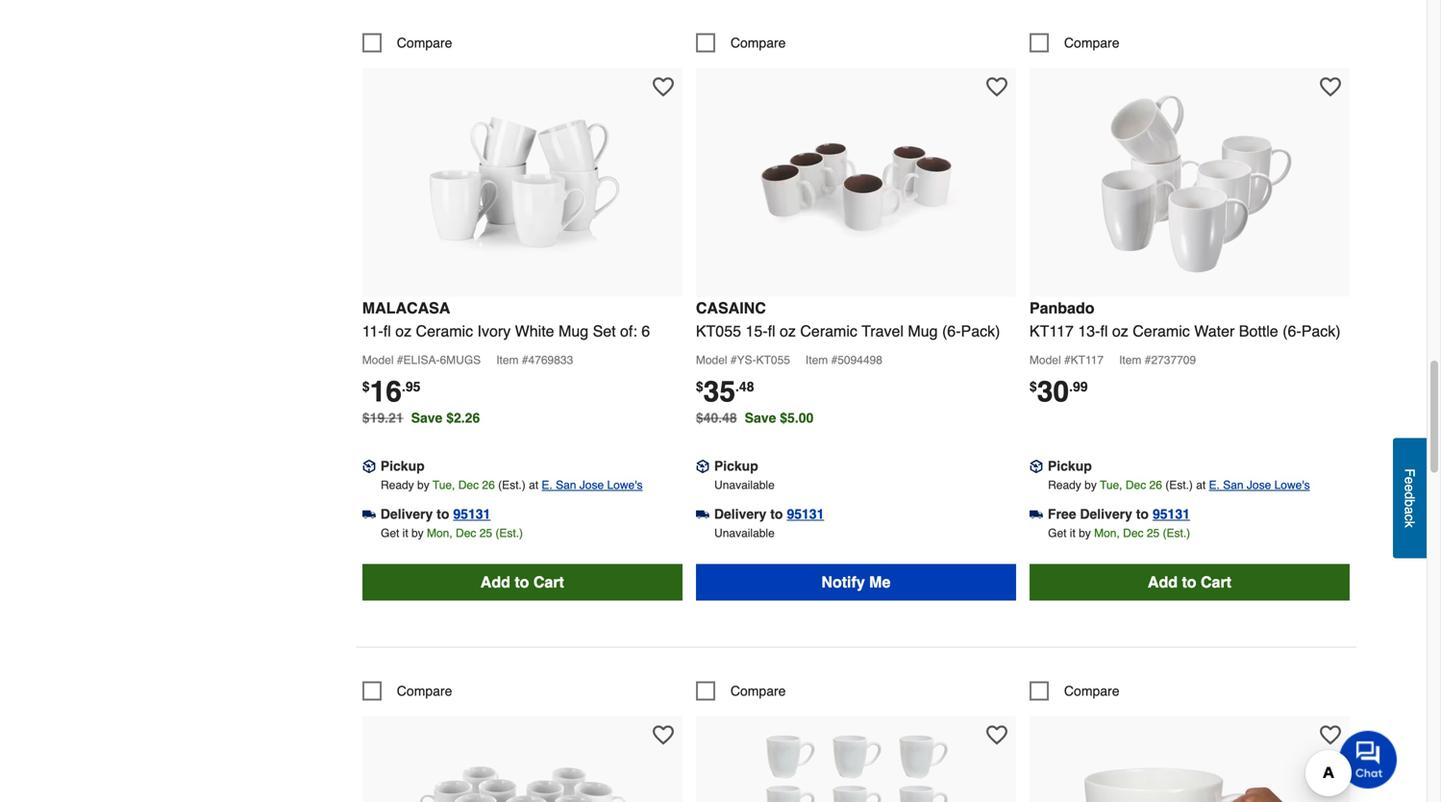 Task type: vqa. For each thing, say whether or not it's contained in the screenshot.


Task type: describe. For each thing, give the bounding box(es) containing it.
delivery for get it by
[[381, 506, 433, 522]]

$ 16 .95
[[362, 375, 421, 408]]

11-
[[362, 322, 383, 340]]

ivory
[[477, 322, 511, 340]]

ceramic for kt117
[[1133, 322, 1190, 340]]

0 horizontal spatial heart outline image
[[653, 77, 674, 98]]

# for 15-
[[731, 353, 737, 367]]

set
[[593, 322, 616, 340]]

e. for free delivery to 95131
[[1209, 478, 1220, 492]]

save for 16
[[411, 410, 443, 426]]

model for kt117
[[1030, 353, 1061, 367]]

model # elisa-6mugs
[[362, 353, 481, 367]]

e. san jose lowe's button for delivery to 95131
[[542, 476, 643, 495]]

actual price $35.48 element
[[696, 375, 754, 408]]

was price $19.21 element
[[362, 405, 411, 426]]

.95
[[402, 379, 421, 394]]

jose for delivery to 95131
[[580, 478, 604, 492]]

kt117 inside panbado kt117 13-fl oz ceramic water bottle (6-pack)
[[1030, 322, 1074, 340]]

item #2737709
[[1119, 353, 1196, 367]]

truck filled image for free
[[1030, 508, 1043, 521]]

mug for set
[[559, 322, 589, 340]]

ready by tue, dec 26 (est.) at e. san jose lowe's for free delivery to 95131
[[1048, 478, 1310, 492]]

ready by tue, dec 26 (est.) at e. san jose lowe's for delivery to 95131
[[381, 478, 643, 492]]

pickup for delivery's truck filled image
[[381, 458, 425, 474]]

95131 for get it by
[[453, 506, 491, 522]]

san for delivery to 95131
[[556, 478, 576, 492]]

2 add to cart button from the left
[[1030, 564, 1350, 601]]

35
[[704, 375, 736, 408]]

lowe's for delivery to 95131
[[607, 478, 643, 492]]

$ 35 .48
[[696, 375, 754, 408]]

f
[[1403, 468, 1418, 477]]

(6- for bottle
[[1283, 322, 1302, 340]]

elisa-
[[403, 353, 440, 367]]

delivery to 95131 for unavailable
[[714, 506, 825, 522]]

1003052760 element
[[1030, 33, 1120, 52]]

1 add to cart button from the left
[[362, 564, 683, 601]]

15-
[[746, 322, 768, 340]]

2 add from the left
[[1148, 573, 1178, 591]]

mon, for delivery
[[1094, 527, 1120, 540]]

tue, for to
[[433, 478, 455, 492]]

$19.21 save $2.26
[[362, 410, 480, 426]]

delivery for unavailable
[[714, 506, 767, 522]]

compare for 1002744450 element
[[731, 683, 786, 699]]

malacasa 11-fl oz ceramic ivory white mug set of: 6
[[362, 299, 650, 340]]

$ for 16
[[362, 379, 370, 394]]

6mugs
[[440, 353, 481, 367]]

it for delivery
[[403, 527, 408, 540]]

#5094498
[[831, 353, 883, 367]]

model # ys-kt055
[[696, 353, 790, 367]]

1 horizontal spatial heart outline image
[[987, 77, 1008, 98]]

add to cart for 2nd add to cart button from the right
[[481, 573, 564, 591]]

ceramic for kt055
[[800, 322, 858, 340]]

f e e d b a c k button
[[1393, 438, 1427, 558]]

tue, for delivery
[[1100, 478, 1123, 492]]

#2737709
[[1145, 353, 1196, 367]]

white
[[515, 322, 554, 340]]

e. for delivery to 95131
[[542, 478, 553, 492]]

model for 11-
[[362, 353, 394, 367]]

$ 30 .99
[[1030, 375, 1088, 408]]

ready for delivery
[[381, 478, 414, 492]]

pickup for truck filled icon
[[714, 458, 759, 474]]

$40.48 save $5.00
[[696, 410, 814, 426]]

a
[[1403, 507, 1418, 514]]

model for kt055
[[696, 353, 728, 367]]

(6- for mug
[[942, 322, 961, 340]]

$ for 30
[[1030, 379, 1037, 394]]

mug for (6-
[[908, 322, 938, 340]]

notify me
[[822, 573, 891, 591]]

truck filled image for delivery
[[362, 508, 376, 521]]

casainc kt055 15-fl oz ceramic travel mug (6-pack)
[[696, 299, 1001, 340]]

26 for 95131
[[482, 478, 495, 492]]

compare for "5013489113" element
[[397, 35, 452, 51]]

$19.21
[[362, 410, 404, 426]]

notify me button
[[696, 564, 1016, 601]]

compare for 1002703052 element
[[1064, 683, 1120, 699]]

compare for 1003052760 element
[[1064, 35, 1120, 51]]

get for free
[[1048, 527, 1067, 540]]

mon, for to
[[427, 527, 453, 540]]

1 95131 button from the left
[[453, 504, 491, 524]]

casainc
[[696, 299, 766, 317]]

oz for casainc kt055 15-fl oz ceramic travel mug (6-pack)
[[780, 322, 796, 340]]

3 95131 from the left
[[1153, 506, 1190, 522]]

at for free delivery to 95131
[[1196, 478, 1206, 492]]

ys-
[[737, 353, 756, 367]]

panbado kt117 13-fl oz ceramic water bottle (6-pack)
[[1030, 299, 1341, 340]]

# for 13-
[[1064, 353, 1071, 367]]

1 vertical spatial kt117
[[1071, 353, 1104, 367]]

get it by mon, dec 25 (est.) for to
[[381, 527, 523, 540]]

pickup for truck filled image corresponding to free
[[1048, 458, 1092, 474]]



Task type: locate. For each thing, give the bounding box(es) containing it.
1 horizontal spatial pack)
[[1302, 322, 1341, 340]]

2 oz from the left
[[780, 322, 796, 340]]

3 model from the left
[[1030, 353, 1061, 367]]

ready by tue, dec 26 (est.) at e. san jose lowe's down $2.26
[[381, 478, 643, 492]]

unavailable for truck filled icon
[[715, 527, 775, 540]]

2 horizontal spatial fl
[[1101, 322, 1108, 340]]

cart
[[534, 573, 564, 591], [1201, 573, 1232, 591]]

e. san jose lowe's button for free delivery to 95131
[[1209, 476, 1310, 495]]

mon,
[[427, 527, 453, 540], [1094, 527, 1120, 540]]

3 item from the left
[[1119, 353, 1142, 367]]

oz for panbado kt117 13-fl oz ceramic water bottle (6-pack)
[[1113, 322, 1129, 340]]

0 horizontal spatial add to cart button
[[362, 564, 683, 601]]

2 tue, from the left
[[1100, 478, 1123, 492]]

1 horizontal spatial jose
[[1247, 478, 1272, 492]]

model down 11-
[[362, 353, 394, 367]]

delivery
[[381, 506, 433, 522], [714, 506, 767, 522], [1080, 506, 1133, 522]]

0 horizontal spatial mug
[[559, 322, 589, 340]]

2 horizontal spatial delivery
[[1080, 506, 1133, 522]]

pack) inside casainc kt055 15-fl oz ceramic travel mug (6-pack)
[[961, 322, 1001, 340]]

fl for panbado kt117 13-fl oz ceramic water bottle (6-pack)
[[1101, 322, 1108, 340]]

save for 35
[[745, 410, 776, 426]]

jose
[[580, 478, 604, 492], [1247, 478, 1272, 492]]

fl inside panbado kt117 13-fl oz ceramic water bottle (6-pack)
[[1101, 322, 1108, 340]]

elama  madeline 12 piece porcelain mug set in white - glossy finish, round shape - dishwasher safe - ceramic drinkware image
[[417, 726, 628, 802]]

1 mug from the left
[[559, 322, 589, 340]]

mug
[[559, 322, 589, 340], [908, 322, 938, 340]]

0 horizontal spatial ready
[[381, 478, 414, 492]]

ready by tue, dec 26 (est.) at e. san jose lowe's up free delivery to 95131
[[1048, 478, 1310, 492]]

1 horizontal spatial oz
[[780, 322, 796, 340]]

truck filled image
[[696, 508, 710, 521]]

25 for to
[[1147, 527, 1160, 540]]

95131
[[453, 506, 491, 522], [787, 506, 825, 522], [1153, 506, 1190, 522]]

$ inside $ 16 .95
[[362, 379, 370, 394]]

0 horizontal spatial pickup
[[381, 458, 425, 474]]

3 ceramic from the left
[[1133, 322, 1190, 340]]

compare for the 5013395377 element
[[731, 35, 786, 51]]

0 horizontal spatial e.
[[542, 478, 553, 492]]

mug inside casainc kt055 15-fl oz ceramic travel mug (6-pack)
[[908, 322, 938, 340]]

2 horizontal spatial model
[[1030, 353, 1061, 367]]

1 e from the top
[[1403, 477, 1418, 484]]

fl up model # kt117
[[1101, 322, 1108, 340]]

$5.00
[[780, 410, 814, 426]]

(6-
[[942, 322, 961, 340], [1283, 322, 1302, 340]]

compare
[[397, 35, 452, 51], [731, 35, 786, 51], [1064, 35, 1120, 51], [397, 683, 452, 699], [731, 683, 786, 699], [1064, 683, 1120, 699]]

2 add to cart from the left
[[1148, 573, 1232, 591]]

1 save from the left
[[411, 410, 443, 426]]

1 delivery to 95131 from the left
[[381, 506, 491, 522]]

1 horizontal spatial cart
[[1201, 573, 1232, 591]]

1 horizontal spatial add
[[1148, 573, 1178, 591]]

(est.)
[[498, 478, 526, 492], [1166, 478, 1193, 492], [496, 527, 523, 540], [1163, 527, 1191, 540]]

2 horizontal spatial pickup
[[1048, 458, 1092, 474]]

0 horizontal spatial it
[[403, 527, 408, 540]]

oz inside malacasa 11-fl oz ceramic ivory white mug set of: 6
[[395, 322, 412, 340]]

2 $ from the left
[[696, 379, 704, 394]]

actual price $16.95 element
[[362, 375, 421, 408]]

model up 35
[[696, 353, 728, 367]]

2 delivery from the left
[[714, 506, 767, 522]]

16
[[370, 375, 402, 408]]

3 oz from the left
[[1113, 322, 1129, 340]]

0 horizontal spatial 26
[[482, 478, 495, 492]]

tue, down $2.26
[[433, 478, 455, 492]]

e up b
[[1403, 484, 1418, 492]]

item #5094498 button
[[806, 351, 894, 374]]

2 pack) from the left
[[1302, 322, 1341, 340]]

3 # from the left
[[1064, 353, 1071, 367]]

2 horizontal spatial ceramic
[[1133, 322, 1190, 340]]

oz inside casainc kt055 15-fl oz ceramic travel mug (6-pack)
[[780, 322, 796, 340]]

compare for 5000311663 element
[[397, 683, 452, 699]]

1 tue, from the left
[[433, 478, 455, 492]]

fl up model # ys-kt055
[[768, 322, 776, 340]]

1 $ from the left
[[362, 379, 370, 394]]

2 26 from the left
[[1150, 478, 1163, 492]]

0 horizontal spatial ready by tue, dec 26 (est.) at e. san jose lowe's
[[381, 478, 643, 492]]

dec
[[458, 478, 479, 492], [1126, 478, 1146, 492], [456, 527, 476, 540], [1123, 527, 1144, 540]]

0 horizontal spatial fl
[[383, 322, 391, 340]]

compare inside 5000311663 element
[[397, 683, 452, 699]]

$ up was price $19.21 element
[[362, 379, 370, 394]]

tue, up free delivery to 95131
[[1100, 478, 1123, 492]]

0 horizontal spatial jose
[[580, 478, 604, 492]]

1 vertical spatial unavailable
[[715, 527, 775, 540]]

unavailable for pickup image for unavailable
[[715, 478, 775, 492]]

0 horizontal spatial pack)
[[961, 322, 1001, 340]]

1 horizontal spatial it
[[1070, 527, 1076, 540]]

compare inside "5013489113" element
[[397, 35, 452, 51]]

$ up the "was price $40.48" 'element'
[[696, 379, 704, 394]]

ceramic up 6mugs
[[416, 322, 473, 340]]

1 ready by tue, dec 26 (est.) at e. san jose lowe's from the left
[[381, 478, 643, 492]]

free delivery to 95131
[[1048, 506, 1190, 522]]

2 95131 from the left
[[787, 506, 825, 522]]

1 horizontal spatial 95131 button
[[787, 504, 825, 524]]

1 horizontal spatial san
[[1223, 478, 1244, 492]]

2 item from the left
[[806, 353, 828, 367]]

2 san from the left
[[1223, 478, 1244, 492]]

0 horizontal spatial pickup image
[[362, 459, 376, 473]]

pack)
[[961, 322, 1001, 340], [1302, 322, 1341, 340]]

to
[[437, 506, 449, 522], [771, 506, 783, 522], [1136, 506, 1149, 522], [515, 573, 529, 591], [1182, 573, 1197, 591]]

oz right 13-
[[1113, 322, 1129, 340]]

kt055 down 'casainc'
[[696, 322, 741, 340]]

cart for 2nd add to cart button from the right
[[534, 573, 564, 591]]

0 horizontal spatial san
[[556, 478, 576, 492]]

3 95131 button from the left
[[1153, 504, 1190, 524]]

0 horizontal spatial (6-
[[942, 322, 961, 340]]

item down ivory in the top left of the page
[[496, 353, 519, 367]]

san
[[556, 478, 576, 492], [1223, 478, 1244, 492]]

delivery to 95131 for get it by
[[381, 506, 491, 522]]

fl for casainc kt055 15-fl oz ceramic travel mug (6-pack)
[[768, 322, 776, 340]]

item #5094498
[[806, 353, 883, 367]]

pack) for panbado kt117 13-fl oz ceramic water bottle (6-pack)
[[1302, 322, 1341, 340]]

model up 30
[[1030, 353, 1061, 367]]

at for delivery to 95131
[[529, 478, 539, 492]]

pickup image for get it by
[[362, 459, 376, 473]]

2 cart from the left
[[1201, 573, 1232, 591]]

kt055 inside casainc kt055 15-fl oz ceramic travel mug (6-pack)
[[696, 322, 741, 340]]

2 model from the left
[[696, 353, 728, 367]]

$40.48
[[696, 410, 737, 426]]

free
[[1048, 506, 1077, 522]]

ceramic inside panbado kt117 13-fl oz ceramic water bottle (6-pack)
[[1133, 322, 1190, 340]]

e
[[1403, 477, 1418, 484], [1403, 484, 1418, 492]]

pickup image
[[362, 459, 376, 473], [696, 459, 710, 473]]

1 horizontal spatial ceramic
[[800, 322, 858, 340]]

pickup right pickup icon
[[1048, 458, 1092, 474]]

1 unavailable from the top
[[715, 478, 775, 492]]

1 horizontal spatial ready by tue, dec 26 (est.) at e. san jose lowe's
[[1048, 478, 1310, 492]]

30
[[1037, 375, 1069, 408]]

item for white
[[496, 353, 519, 367]]

0 horizontal spatial item
[[496, 353, 519, 367]]

model
[[362, 353, 394, 367], [696, 353, 728, 367], [1030, 353, 1061, 367]]

$2.26
[[446, 410, 480, 426]]

ready by tue, dec 26 (est.) at e. san jose lowe's
[[381, 478, 643, 492], [1048, 478, 1310, 492]]

2 # from the left
[[731, 353, 737, 367]]

tue,
[[433, 478, 455, 492], [1100, 478, 1123, 492]]

1 get from the left
[[381, 527, 399, 540]]

1 ready from the left
[[381, 478, 414, 492]]

2 jose from the left
[[1247, 478, 1272, 492]]

e.
[[542, 478, 553, 492], [1209, 478, 1220, 492]]

ceramic up item #2737709
[[1133, 322, 1190, 340]]

ceramic up item #5094498
[[800, 322, 858, 340]]

oz right the 15-
[[780, 322, 796, 340]]

2 e from the top
[[1403, 484, 1418, 492]]

1 horizontal spatial kt055
[[756, 353, 790, 367]]

ceramic inside casainc kt055 15-fl oz ceramic travel mug (6-pack)
[[800, 322, 858, 340]]

item left #2737709
[[1119, 353, 1142, 367]]

e. san jose lowe's button
[[542, 476, 643, 495], [1209, 476, 1310, 495]]

0 vertical spatial kt055
[[696, 322, 741, 340]]

2 save from the left
[[745, 410, 776, 426]]

1 e. san jose lowe's button from the left
[[542, 476, 643, 495]]

#4769833
[[522, 353, 573, 367]]

0 horizontal spatial $
[[362, 379, 370, 394]]

trademark innovations 192-fl oz ceramic white mug set of: 1 image
[[1084, 726, 1296, 802]]

pack) inside panbado kt117 13-fl oz ceramic water bottle (6-pack)
[[1302, 322, 1341, 340]]

0 horizontal spatial 25
[[480, 527, 492, 540]]

0 horizontal spatial delivery
[[381, 506, 433, 522]]

# for fl
[[397, 353, 403, 367]]

add to cart button
[[362, 564, 683, 601], [1030, 564, 1350, 601]]

mug inside malacasa 11-fl oz ceramic ivory white mug set of: 6
[[559, 322, 589, 340]]

1 horizontal spatial (6-
[[1283, 322, 1302, 340]]

delivery to 95131
[[381, 506, 491, 522], [714, 506, 825, 522]]

get it by mon, dec 25 (est.)
[[381, 527, 523, 540], [1048, 527, 1191, 540]]

chat invite button image
[[1340, 730, 1398, 789]]

save
[[411, 410, 443, 426], [745, 410, 776, 426]]

1 horizontal spatial 95131
[[787, 506, 825, 522]]

1 horizontal spatial fl
[[768, 322, 776, 340]]

2 e. san jose lowe's button from the left
[[1209, 476, 1310, 495]]

0 vertical spatial kt117
[[1030, 322, 1074, 340]]

item for water
[[1119, 353, 1142, 367]]

$ for 35
[[696, 379, 704, 394]]

0 vertical spatial unavailable
[[715, 478, 775, 492]]

2 (6- from the left
[[1283, 322, 1302, 340]]

0 horizontal spatial heart outline image
[[653, 725, 674, 746]]

3 delivery from the left
[[1080, 506, 1133, 522]]

0 horizontal spatial #
[[397, 353, 403, 367]]

1 horizontal spatial mug
[[908, 322, 938, 340]]

at
[[529, 478, 539, 492], [1196, 478, 1206, 492]]

1 horizontal spatial 26
[[1150, 478, 1163, 492]]

1 add to cart from the left
[[481, 573, 564, 591]]

1 horizontal spatial 25
[[1147, 527, 1160, 540]]

fl inside casainc kt055 15-fl oz ceramic travel mug (6-pack)
[[768, 322, 776, 340]]

2 mon, from the left
[[1094, 527, 1120, 540]]

ceramic inside malacasa 11-fl oz ceramic ivory white mug set of: 6
[[416, 322, 473, 340]]

25 for 95131
[[480, 527, 492, 540]]

0 horizontal spatial truck filled image
[[362, 508, 376, 521]]

compare inside the 5013395377 element
[[731, 35, 786, 51]]

2 get it by mon, dec 25 (est.) from the left
[[1048, 527, 1191, 540]]

1 horizontal spatial $
[[696, 379, 704, 394]]

me
[[869, 573, 891, 591]]

0 horizontal spatial save
[[411, 410, 443, 426]]

95131 for unavailable
[[787, 506, 825, 522]]

c
[[1403, 514, 1418, 521]]

1 # from the left
[[397, 353, 403, 367]]

1 get it by mon, dec 25 (est.) from the left
[[381, 527, 523, 540]]

malacasa
[[362, 299, 450, 317]]

0 horizontal spatial get it by mon, dec 25 (est.)
[[381, 527, 523, 540]]

0 horizontal spatial lowe's
[[607, 478, 643, 492]]

1 san from the left
[[556, 478, 576, 492]]

1 delivery from the left
[[381, 506, 433, 522]]

1 horizontal spatial item
[[806, 353, 828, 367]]

(6- right bottle
[[1283, 322, 1302, 340]]

95131 button
[[453, 504, 491, 524], [787, 504, 825, 524], [1153, 504, 1190, 524]]

0 horizontal spatial tue,
[[433, 478, 455, 492]]

kt117 up the .99 at the top of the page
[[1071, 353, 1104, 367]]

1 horizontal spatial add to cart
[[1148, 573, 1232, 591]]

2 delivery to 95131 from the left
[[714, 506, 825, 522]]

2 horizontal spatial #
[[1064, 353, 1071, 367]]

oz
[[395, 322, 412, 340], [780, 322, 796, 340], [1113, 322, 1129, 340]]

2 pickup from the left
[[714, 458, 759, 474]]

# up .95
[[397, 353, 403, 367]]

3 fl from the left
[[1101, 322, 1108, 340]]

6
[[642, 322, 650, 340]]

1 horizontal spatial delivery
[[714, 506, 767, 522]]

.99
[[1069, 379, 1088, 394]]

pickup
[[381, 458, 425, 474], [714, 458, 759, 474], [1048, 458, 1092, 474]]

.48
[[736, 379, 754, 394]]

fl down malacasa
[[383, 322, 391, 340]]

1 fl from the left
[[383, 322, 391, 340]]

2 get from the left
[[1048, 527, 1067, 540]]

1 at from the left
[[529, 478, 539, 492]]

# up .48
[[731, 353, 737, 367]]

25
[[480, 527, 492, 540], [1147, 527, 1160, 540]]

of:
[[620, 322, 637, 340]]

1 horizontal spatial save
[[745, 410, 776, 426]]

pickup image up truck filled icon
[[696, 459, 710, 473]]

san for free delivery to 95131
[[1223, 478, 1244, 492]]

0 horizontal spatial 95131 button
[[453, 504, 491, 524]]

ready down $19.21
[[381, 478, 414, 492]]

2 horizontal spatial 95131 button
[[1153, 504, 1190, 524]]

k
[[1403, 521, 1418, 528]]

1 horizontal spatial e. san jose lowe's button
[[1209, 476, 1310, 495]]

0 horizontal spatial ceramic
[[416, 322, 473, 340]]

travel
[[862, 322, 904, 340]]

compare inside 1003052760 element
[[1064, 35, 1120, 51]]

truck filled image
[[362, 508, 376, 521], [1030, 508, 1043, 521]]

1 horizontal spatial pickup
[[714, 458, 759, 474]]

1 horizontal spatial #
[[731, 353, 737, 367]]

fl
[[383, 322, 391, 340], [768, 322, 776, 340], [1101, 322, 1108, 340]]

2 horizontal spatial heart outline image
[[1320, 725, 1341, 746]]

item #4769833 button
[[496, 351, 585, 374]]

1 26 from the left
[[482, 478, 495, 492]]

$ down model # kt117
[[1030, 379, 1037, 394]]

2 it from the left
[[1070, 527, 1076, 540]]

1 horizontal spatial at
[[1196, 478, 1206, 492]]

ready up the free
[[1048, 478, 1082, 492]]

0 horizontal spatial at
[[529, 478, 539, 492]]

item #4769833
[[496, 353, 573, 367]]

0 horizontal spatial mon,
[[427, 527, 453, 540]]

kt055
[[696, 322, 741, 340], [756, 353, 790, 367]]

0 horizontal spatial cart
[[534, 573, 564, 591]]

1 horizontal spatial model
[[696, 353, 728, 367]]

1 mon, from the left
[[427, 527, 453, 540]]

ready for free
[[1048, 478, 1082, 492]]

$ inside $ 30 .99
[[1030, 379, 1037, 394]]

pickup down $40.48 save $5.00 at the bottom of page
[[714, 458, 759, 474]]

kt117 down the panbado
[[1030, 322, 1074, 340]]

0 horizontal spatial model
[[362, 353, 394, 367]]

1 add from the left
[[481, 573, 511, 591]]

2 at from the left
[[1196, 478, 1206, 492]]

0 horizontal spatial add to cart
[[481, 573, 564, 591]]

compare inside 1002744450 element
[[731, 683, 786, 699]]

2 horizontal spatial 95131
[[1153, 506, 1190, 522]]

1 horizontal spatial truck filled image
[[1030, 508, 1043, 521]]

get
[[381, 527, 399, 540], [1048, 527, 1067, 540]]

0 horizontal spatial get
[[381, 527, 399, 540]]

1 pack) from the left
[[961, 322, 1001, 340]]

item #2737709 button
[[1119, 351, 1208, 374]]

cart for first add to cart button from the right
[[1201, 573, 1232, 591]]

$ inside $ 35 .48
[[696, 379, 704, 394]]

model # kt117
[[1030, 353, 1104, 367]]

2 horizontal spatial oz
[[1113, 322, 1129, 340]]

2 truck filled image from the left
[[1030, 508, 1043, 521]]

1 pickup image from the left
[[362, 459, 376, 473]]

1 horizontal spatial ready
[[1048, 478, 1082, 492]]

item
[[496, 353, 519, 367], [806, 353, 828, 367], [1119, 353, 1142, 367]]

5000311663 element
[[362, 681, 452, 701]]

(6- inside casainc kt055 15-fl oz ceramic travel mug (6-pack)
[[942, 322, 961, 340]]

bottle
[[1239, 322, 1279, 340]]

panbado
[[1030, 299, 1095, 317]]

was price $40.48 element
[[696, 405, 745, 426]]

add to cart for first add to cart button from the right
[[1148, 573, 1232, 591]]

lowe's for free delivery to 95131
[[1275, 478, 1310, 492]]

1 truck filled image from the left
[[362, 508, 376, 521]]

1 (6- from the left
[[942, 322, 961, 340]]

pack) for casainc kt055 15-fl oz ceramic travel mug (6-pack)
[[961, 322, 1001, 340]]

b
[[1403, 499, 1418, 507]]

mug right travel
[[908, 322, 938, 340]]

1 horizontal spatial pickup image
[[696, 459, 710, 473]]

get for delivery
[[381, 527, 399, 540]]

13-
[[1078, 322, 1101, 340]]

1 horizontal spatial e.
[[1209, 478, 1220, 492]]

1 horizontal spatial add to cart button
[[1030, 564, 1350, 601]]

1002703052 element
[[1030, 681, 1120, 701]]

1 horizontal spatial tue,
[[1100, 478, 1123, 492]]

2 25 from the left
[[1147, 527, 1160, 540]]

it
[[403, 527, 408, 540], [1070, 527, 1076, 540]]

water
[[1195, 322, 1235, 340]]

pickup image for unavailable
[[696, 459, 710, 473]]

1 95131 from the left
[[453, 506, 491, 522]]

2 ceramic from the left
[[800, 322, 858, 340]]

actual price $30.99 element
[[1030, 375, 1088, 408]]

2 ready by tue, dec 26 (est.) at e. san jose lowe's from the left
[[1048, 478, 1310, 492]]

2 95131 button from the left
[[787, 504, 825, 524]]

by
[[417, 478, 430, 492], [1085, 478, 1097, 492], [412, 527, 424, 540], [1079, 527, 1091, 540]]

1 e. from the left
[[542, 478, 553, 492]]

jose for free delivery to 95131
[[1247, 478, 1272, 492]]

2 lowe's from the left
[[1275, 478, 1310, 492]]

lowe's
[[607, 478, 643, 492], [1275, 478, 1310, 492]]

1 lowe's from the left
[[607, 478, 643, 492]]

1 item from the left
[[496, 353, 519, 367]]

d
[[1403, 492, 1418, 499]]

1 model from the left
[[362, 353, 394, 367]]

1 pickup from the left
[[381, 458, 425, 474]]

0 horizontal spatial 95131
[[453, 506, 491, 522]]

1002744450 element
[[696, 681, 786, 701]]

2 pickup image from the left
[[696, 459, 710, 473]]

3 $ from the left
[[1030, 379, 1037, 394]]

2 e. from the left
[[1209, 478, 1220, 492]]

oz down malacasa
[[395, 322, 412, 340]]

kt055 down the 15-
[[756, 353, 790, 367]]

save down .95
[[411, 410, 443, 426]]

1 ceramic from the left
[[416, 322, 473, 340]]

1 horizontal spatial lowe's
[[1275, 478, 1310, 492]]

1 horizontal spatial get it by mon, dec 25 (est.)
[[1048, 527, 1191, 540]]

heart outline image
[[653, 77, 674, 98], [1320, 77, 1341, 98], [987, 725, 1008, 746]]

compare inside 1002703052 element
[[1064, 683, 1120, 699]]

unavailable
[[715, 478, 775, 492], [715, 527, 775, 540]]

e up the d
[[1403, 477, 1418, 484]]

1 cart from the left
[[534, 573, 564, 591]]

get it by mon, dec 25 (est.) for delivery
[[1048, 527, 1191, 540]]

pickup down $19.21 save $2.26 on the bottom left
[[381, 458, 425, 474]]

add
[[481, 573, 511, 591], [1148, 573, 1178, 591]]

ceramic
[[416, 322, 473, 340], [800, 322, 858, 340], [1133, 322, 1190, 340]]

item left #5094498 at the right top of the page
[[806, 353, 828, 367]]

(6- inside panbado kt117 13-fl oz ceramic water bottle (6-pack)
[[1283, 322, 1302, 340]]

item inside "button"
[[806, 353, 828, 367]]

5013395377 element
[[696, 33, 786, 52]]

0 horizontal spatial add
[[481, 573, 511, 591]]

notify
[[822, 573, 865, 591]]

1 horizontal spatial get
[[1048, 527, 1067, 540]]

3 pickup from the left
[[1048, 458, 1092, 474]]

0 horizontal spatial e. san jose lowe's button
[[542, 476, 643, 495]]

1 it from the left
[[403, 527, 408, 540]]

2 fl from the left
[[768, 322, 776, 340]]

5013489113 element
[[362, 33, 452, 52]]

0 horizontal spatial kt055
[[696, 322, 741, 340]]

#
[[397, 353, 403, 367], [731, 353, 737, 367], [1064, 353, 1071, 367]]

oz inside panbado kt117 13-fl oz ceramic water bottle (6-pack)
[[1113, 322, 1129, 340]]

mug left the set
[[559, 322, 589, 340]]

# up the .99 at the top of the page
[[1064, 353, 1071, 367]]

fl inside malacasa 11-fl oz ceramic ivory white mug set of: 6
[[383, 322, 391, 340]]

2 unavailable from the top
[[715, 527, 775, 540]]

f e e d b a c k
[[1403, 468, 1418, 528]]

2 mug from the left
[[908, 322, 938, 340]]

heart outline image
[[987, 77, 1008, 98], [653, 725, 674, 746], [1320, 725, 1341, 746]]

kt117
[[1030, 322, 1074, 340], [1071, 353, 1104, 367]]

pickup image down $19.21
[[362, 459, 376, 473]]

1 horizontal spatial mon,
[[1094, 527, 1120, 540]]

1 vertical spatial kt055
[[756, 353, 790, 367]]

add to cart
[[481, 573, 564, 591], [1148, 573, 1232, 591]]

2 horizontal spatial $
[[1030, 379, 1037, 394]]

item for travel
[[806, 353, 828, 367]]

save down .48
[[745, 410, 776, 426]]

(6- right travel
[[942, 322, 961, 340]]

$
[[362, 379, 370, 394], [696, 379, 704, 394], [1030, 379, 1037, 394]]

0 horizontal spatial delivery to 95131
[[381, 506, 491, 522]]

it for free
[[1070, 527, 1076, 540]]

1 oz from the left
[[395, 322, 412, 340]]

1 25 from the left
[[480, 527, 492, 540]]

0 horizontal spatial oz
[[395, 322, 412, 340]]

26
[[482, 478, 495, 492], [1150, 478, 1163, 492]]

2 ready from the left
[[1048, 478, 1082, 492]]

2 horizontal spatial heart outline image
[[1320, 77, 1341, 98]]

1 jose from the left
[[580, 478, 604, 492]]

2 horizontal spatial item
[[1119, 353, 1142, 367]]

pickup image
[[1030, 459, 1043, 473]]

1 horizontal spatial delivery to 95131
[[714, 506, 825, 522]]

26 for to
[[1150, 478, 1163, 492]]

1 horizontal spatial heart outline image
[[987, 725, 1008, 746]]



